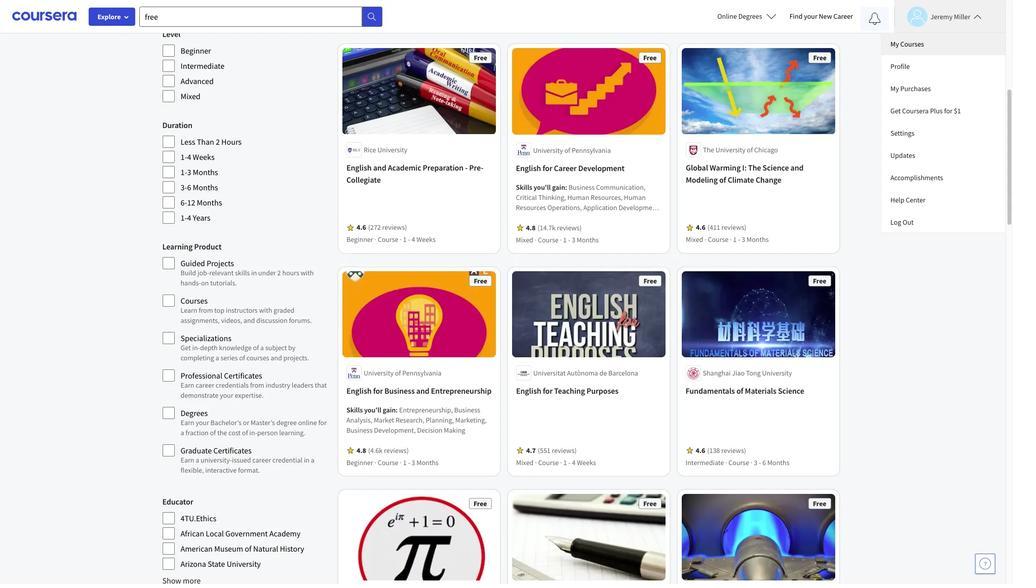 Task type: locate. For each thing, give the bounding box(es) containing it.
3 1- from the top
[[181, 213, 187, 223]]

earn inside earn your bachelor's or master's degree online for a fraction of the cost of in-person learning.
[[181, 419, 194, 428]]

subject
[[265, 344, 287, 353]]

: up the research,
[[396, 406, 398, 415]]

2 inside build job-relevant skills in under 2 hours with hands-on tutorials.
[[278, 269, 281, 278]]

my
[[891, 40, 900, 49], [891, 84, 900, 93]]

1 vertical spatial beginner · course · 1 - 3 months
[[346, 459, 439, 468]]

earn inside earn career credentials from industry leaders that demonstrate your expertise.
[[181, 381, 194, 390]]

universitat autònoma de barcelona
[[533, 369, 638, 378]]

your up "fraction"
[[196, 419, 209, 428]]

of up english for career development
[[565, 146, 571, 155]]

my up "profile"
[[891, 40, 900, 49]]

english up critical at top right
[[516, 163, 541, 173]]

1 vertical spatial gain
[[383, 406, 396, 415]]

resources,
[[591, 193, 623, 202]]

global warming i: the science and modeling of climate change
[[686, 163, 804, 185]]

from inside earn career credentials from industry leaders that demonstrate your expertise.
[[250, 381, 264, 390]]

english inside english for career development link
[[516, 163, 541, 173]]

1 vertical spatial 2
[[278, 269, 281, 278]]

certificates down cost
[[214, 446, 252, 456]]

science up "change"
[[763, 163, 789, 173]]

1 horizontal spatial skills you'll gain :
[[516, 183, 569, 192]]

4.8 (4.6k reviews)
[[357, 447, 409, 456]]

1 vertical spatial pennsylvania
[[402, 369, 441, 378]]

1 for 4.6 (411 reviews)
[[733, 236, 737, 245]]

(551
[[538, 447, 551, 456]]

1- down '6-' at the left of page
[[181, 213, 187, 223]]

in right skills
[[251, 269, 257, 278]]

0 vertical spatial gain
[[553, 183, 566, 192]]

build
[[181, 269, 196, 278]]

market
[[374, 416, 394, 425]]

from up expertise. on the bottom left
[[250, 381, 264, 390]]

development, inside entrepreneurship, business analysis, market research, planning, marketing, business development, decision making
[[374, 426, 416, 436]]

the up "global"
[[703, 146, 714, 155]]

from
[[199, 306, 213, 315], [250, 381, 264, 390]]

you'll up thinking,
[[534, 183, 551, 192]]

1 horizontal spatial skills
[[516, 183, 533, 192]]

1 horizontal spatial get
[[891, 106, 901, 116]]

reviews) for 4.6 (138 reviews)
[[722, 447, 747, 456]]

1 vertical spatial with
[[259, 306, 272, 315]]

reviews) up beginner · course · 1 - 4 weeks
[[382, 223, 407, 233]]

beginner · course · 1 - 3 months for (4.6k
[[346, 459, 439, 468]]

of down jiao in the right of the page
[[737, 386, 744, 397]]

6 inside duration group
[[187, 182, 191, 193]]

career up demonstrate
[[196, 381, 214, 390]]

free for english for teaching purposes
[[644, 277, 657, 286]]

free for fundamentals of materials science
[[813, 277, 827, 286]]

fraction
[[186, 429, 209, 438]]

0 vertical spatial skills you'll gain :
[[516, 183, 569, 192]]

1 vertical spatial get
[[181, 344, 191, 353]]

and inside learn from top instructors with graded assignments, videos, and discussion forums.
[[244, 316, 255, 325]]

science
[[763, 163, 789, 173], [779, 386, 805, 397]]

degrees down demonstrate
[[181, 409, 208, 419]]

2 earn from the top
[[181, 419, 194, 428]]

pennsylvania for development
[[572, 146, 611, 155]]

free for english and academic preparation - pre- collegiate
[[474, 53, 487, 63]]

0 horizontal spatial the
[[703, 146, 714, 155]]

fundamentals of materials science link
[[686, 385, 831, 398]]

completing
[[181, 354, 214, 363]]

2 my from the top
[[891, 84, 900, 93]]

your
[[804, 12, 818, 21], [220, 391, 233, 400], [196, 419, 209, 428]]

1- down less
[[181, 152, 187, 162]]

mixed · course · 1 - 3 months
[[516, 236, 599, 245], [686, 236, 769, 245]]

0 vertical spatial earn
[[181, 381, 194, 390]]

1 1- from the top
[[181, 152, 187, 162]]

find your new career link
[[785, 10, 859, 23]]

2 vertical spatial weeks
[[577, 459, 596, 468]]

reviews) right (48.5k
[[387, 0, 412, 9]]

courses
[[901, 40, 925, 49], [181, 296, 208, 306]]

skills you'll gain : up market
[[346, 406, 399, 415]]

0 vertical spatial university of pennsylvania
[[533, 146, 611, 155]]

1 down 4.8 (14.7k reviews)
[[564, 236, 567, 245]]

human down communication,
[[624, 193, 646, 202]]

mixed
[[181, 91, 201, 101], [516, 236, 534, 245], [686, 236, 703, 245], [516, 459, 534, 468]]

university down american museum of natural history
[[227, 560, 261, 570]]

1 down 4.6 (272 reviews)
[[403, 236, 407, 245]]

1 horizontal spatial gain
[[553, 183, 566, 192]]

1 vertical spatial 1-
[[181, 167, 187, 177]]

gain for career
[[553, 183, 566, 192]]

4.8 for english for business and entrepreneurship
[[357, 447, 366, 456]]

1 horizontal spatial with
[[301, 269, 314, 278]]

- for 4.6 (138 reviews)
[[759, 459, 761, 468]]

degrees inside online degrees dropdown button
[[739, 12, 763, 21]]

the right i:
[[748, 163, 761, 173]]

of down knowledge
[[239, 354, 245, 363]]

degrees inside "learning product" group
[[181, 409, 208, 419]]

1 my from the top
[[891, 40, 900, 49]]

1 for 4.6 (272 reviews)
[[403, 236, 407, 245]]

your inside earn your bachelor's or master's degree online for a fraction of the cost of in-person learning.
[[196, 419, 209, 428]]

english for english for business and entrepreneurship
[[346, 386, 372, 397]]

explore button
[[89, 8, 135, 26]]

0 vertical spatial the
[[703, 146, 714, 155]]

graduate
[[181, 446, 212, 456]]

- inside english and academic preparation - pre- collegiate
[[465, 163, 468, 173]]

1 horizontal spatial from
[[250, 381, 264, 390]]

english down universitat
[[516, 386, 541, 397]]

0 horizontal spatial you'll
[[364, 406, 381, 415]]

with right "hours" at the left top of the page
[[301, 269, 314, 278]]

- for 4.8 (14.7k reviews)
[[568, 236, 571, 245]]

0 vertical spatial with
[[301, 269, 314, 278]]

gain up market
[[383, 406, 396, 415]]

flexible,
[[181, 466, 204, 475]]

1 vertical spatial the
[[748, 163, 761, 173]]

weeks for english for teaching purposes
[[577, 459, 596, 468]]

0 vertical spatial pennsylvania
[[572, 146, 611, 155]]

(48.5k
[[368, 0, 386, 9]]

0 vertical spatial weeks
[[193, 152, 215, 162]]

1 vertical spatial in
[[304, 456, 310, 465]]

for for english for business and entrepreneurship
[[373, 386, 383, 397]]

1 vertical spatial science
[[779, 386, 805, 397]]

business down english for career development link
[[569, 183, 595, 192]]

science inside "global warming i: the science and modeling of climate change"
[[763, 163, 789, 173]]

6
[[187, 182, 191, 193], [763, 459, 766, 468]]

universitat
[[533, 369, 566, 378]]

of down government
[[245, 544, 252, 554]]

1 vertical spatial :
[[396, 406, 398, 415]]

log out
[[891, 218, 914, 227]]

in- inside get in-depth knowledge of a subject by completing a series of courses and projects.
[[192, 344, 200, 353]]

help center image
[[980, 559, 992, 571]]

english up collegiate in the left of the page
[[346, 163, 372, 173]]

local
[[206, 529, 224, 539]]

from up assignments, on the left bottom of page
[[199, 306, 213, 315]]

expertise.
[[235, 391, 264, 400]]

professional certificates
[[181, 371, 262, 381]]

for up thinking,
[[543, 163, 553, 173]]

0 horizontal spatial courses
[[181, 296, 208, 306]]

1 for 4.8 (4.6k reviews)
[[403, 459, 407, 468]]

1 vertical spatial skills you'll gain :
[[346, 406, 399, 415]]

1 vertical spatial development,
[[374, 426, 416, 436]]

of up english for business and entrepreneurship
[[395, 369, 401, 378]]

0 horizontal spatial 4.8
[[357, 447, 366, 456]]

earn for graduate certificates
[[181, 456, 194, 465]]

1 vertical spatial 6
[[763, 459, 766, 468]]

2 left "hours" at the left top of the page
[[278, 269, 281, 278]]

1 down 4.8 (4.6k reviews)
[[403, 459, 407, 468]]

get inside get in-depth knowledge of a subject by completing a series of courses and projects.
[[181, 344, 191, 353]]

course for 4.9 (48.5k reviews)
[[378, 12, 398, 22]]

for up market
[[373, 386, 383, 397]]

None search field
[[139, 6, 383, 27]]

0 horizontal spatial skills you'll gain :
[[346, 406, 399, 415]]

1 beginner · course · 1 - 3 months from the top
[[346, 12, 439, 22]]

0 vertical spatial from
[[199, 306, 213, 315]]

skills you'll gain : up thinking,
[[516, 183, 569, 192]]

beginner down '(4.6k'
[[346, 459, 373, 468]]

0 horizontal spatial with
[[259, 306, 272, 315]]

fundamentals
[[686, 386, 735, 397]]

earn up demonstrate
[[181, 381, 194, 390]]

and
[[373, 163, 386, 173], [791, 163, 804, 173], [244, 316, 255, 325], [271, 354, 282, 363], [416, 386, 429, 397]]

for inside get coursera plus for $1 link
[[945, 106, 953, 116]]

1 horizontal spatial career
[[253, 456, 271, 465]]

less
[[181, 137, 195, 147]]

1 vertical spatial university of pennsylvania
[[364, 369, 441, 378]]

intermediate for intermediate
[[181, 61, 225, 71]]

1 vertical spatial in-
[[250, 429, 257, 438]]

for inside english for career development link
[[543, 163, 553, 173]]

0 horizontal spatial weeks
[[193, 152, 215, 162]]

hours
[[282, 269, 299, 278]]

earn up flexible,
[[181, 456, 194, 465]]

0 vertical spatial development,
[[619, 203, 661, 212]]

your down credentials
[[220, 391, 233, 400]]

english for teaching purposes link
[[516, 385, 662, 398]]

in- down master's
[[250, 429, 257, 438]]

of down warming
[[719, 175, 726, 185]]

university of pennsylvania up english for career development
[[533, 146, 611, 155]]

0 horizontal spatial skills
[[346, 406, 363, 415]]

science inside "link"
[[779, 386, 805, 397]]

1 horizontal spatial degrees
[[739, 12, 763, 21]]

0 horizontal spatial get
[[181, 344, 191, 353]]

1 horizontal spatial development,
[[619, 203, 661, 212]]

pennsylvania up english for career development link
[[572, 146, 611, 155]]

career up format.
[[253, 456, 271, 465]]

course for 4.6 (411 reviews)
[[708, 236, 729, 245]]

0 horizontal spatial your
[[196, 419, 209, 428]]

in right credential
[[304, 456, 310, 465]]

gain for business
[[383, 406, 396, 415]]

english inside english and academic preparation - pre- collegiate
[[346, 163, 372, 173]]

beginner · course · 1 - 3 months for (48.5k
[[346, 12, 439, 22]]

0 horizontal spatial university of pennsylvania
[[364, 369, 441, 378]]

courses down hands-
[[181, 296, 208, 306]]

decision
[[417, 426, 443, 436]]

intermediate inside level group
[[181, 61, 225, 71]]

university of pennsylvania up english for business and entrepreneurship
[[364, 369, 441, 378]]

0 horizontal spatial degrees
[[181, 409, 208, 419]]

1 vertical spatial courses
[[181, 296, 208, 306]]

mixed · course · 1 - 3 months down 4.6 (411 reviews)
[[686, 236, 769, 245]]

4
[[187, 152, 191, 162], [187, 213, 191, 223], [412, 236, 415, 245], [572, 459, 576, 468]]

african local government academy
[[181, 529, 301, 539]]

assignments,
[[181, 316, 220, 325]]

updates
[[891, 151, 916, 160]]

english for english for teaching purposes
[[516, 386, 541, 397]]

for
[[945, 106, 953, 116], [543, 163, 553, 173], [373, 386, 383, 397], [543, 386, 553, 397], [318, 419, 327, 428]]

degrees right "online"
[[739, 12, 763, 21]]

earn inside the "earn a university-issued career credential in a flexible, interactive format."
[[181, 456, 194, 465]]

that
[[315, 381, 327, 390]]

0 horizontal spatial from
[[199, 306, 213, 315]]

0 vertical spatial 4.8
[[526, 223, 536, 233]]

0 horizontal spatial 6
[[187, 182, 191, 193]]

reviews)
[[387, 0, 412, 9], [382, 223, 407, 233], [557, 223, 582, 233], [722, 223, 747, 233], [384, 447, 409, 456], [552, 447, 577, 456], [722, 447, 747, 456]]

graded
[[274, 306, 295, 315]]

1 vertical spatial intermediate
[[181, 61, 225, 71]]

0 vertical spatial in
[[251, 269, 257, 278]]

beginner down (272 at the left of page
[[346, 236, 373, 245]]

skills
[[516, 183, 533, 192], [346, 406, 363, 415]]

0 horizontal spatial career
[[554, 163, 577, 173]]

certificates up expertise. on the bottom left
[[224, 371, 262, 381]]

1 vertical spatial 4.8
[[357, 447, 366, 456]]

- for 4.8 (4.6k reviews)
[[408, 459, 410, 468]]

0 vertical spatial 2
[[216, 137, 220, 147]]

1 horizontal spatial human
[[624, 193, 646, 202]]

for inside english for teaching purposes link
[[543, 386, 553, 397]]

communication,
[[596, 183, 646, 192]]

1 right "online"
[[754, 12, 758, 22]]

english inside english for teaching purposes link
[[516, 386, 541, 397]]

university of pennsylvania for career
[[533, 146, 611, 155]]

2 horizontal spatial your
[[804, 12, 818, 21]]

of left the
[[210, 429, 216, 438]]

in
[[251, 269, 257, 278], [304, 456, 310, 465]]

career inside find your new career link
[[834, 12, 854, 21]]

your right find
[[804, 12, 818, 21]]

help
[[891, 196, 905, 205]]

english for business and entrepreneurship
[[346, 386, 492, 397]]

1 for 4.9 (48.5k reviews)
[[403, 12, 407, 22]]

earn a university-issued career credential in a flexible, interactive format.
[[181, 456, 315, 475]]

english and academic preparation - pre- collegiate link
[[346, 162, 492, 186]]

courses up "profile"
[[901, 40, 925, 49]]

reviews) right '(4.6k'
[[384, 447, 409, 456]]

1- for 1-4 years
[[181, 213, 187, 223]]

months
[[417, 12, 439, 22], [768, 12, 790, 22], [193, 167, 218, 177], [193, 182, 218, 193], [197, 198, 222, 208], [577, 236, 599, 245], [747, 236, 769, 245], [417, 459, 439, 468], [768, 459, 790, 468]]

1 horizontal spatial your
[[220, 391, 233, 400]]

1 horizontal spatial pennsylvania
[[572, 146, 611, 155]]

online degrees
[[718, 12, 763, 21]]

4tu.ethics
[[181, 514, 217, 524]]

0 vertical spatial degrees
[[739, 12, 763, 21]]

4.7 (551 reviews)
[[526, 447, 577, 456]]

3
[[412, 12, 415, 22], [763, 12, 766, 22], [187, 167, 191, 177], [572, 236, 576, 245], [742, 236, 745, 245], [412, 459, 415, 468], [754, 459, 758, 468]]

2 vertical spatial 1-
[[181, 213, 187, 223]]

log out button
[[882, 211, 1006, 233]]

2 beginner · course · 1 - 3 months from the top
[[346, 459, 439, 468]]

1 down 4.6 (411 reviews)
[[733, 236, 737, 245]]

1 vertical spatial your
[[220, 391, 233, 400]]

reviews) for 4.7 (551 reviews)
[[552, 447, 577, 456]]

1- for 1-4 weeks
[[181, 152, 187, 162]]

de
[[600, 369, 607, 378]]

1- up 3-
[[181, 167, 187, 177]]

entrepreneurship
[[431, 386, 492, 397]]

forums.
[[289, 316, 312, 325]]

skills up analysis,
[[346, 406, 363, 415]]

1 horizontal spatial 4.8
[[526, 223, 536, 233]]

1 vertical spatial certificates
[[214, 446, 252, 456]]

english for english for career development
[[516, 163, 541, 173]]

4.8 left '(4.6k'
[[357, 447, 366, 456]]

development, down communication,
[[619, 203, 661, 212]]

with up discussion
[[259, 306, 272, 315]]

for right online
[[318, 419, 327, 428]]

weeks
[[193, 152, 215, 162], [417, 236, 436, 245], [577, 459, 596, 468]]

change
[[756, 175, 782, 185]]

0 vertical spatial science
[[763, 163, 789, 173]]

pennsylvania up english for business and entrepreneurship link in the left of the page
[[402, 369, 441, 378]]

tong
[[747, 369, 761, 378]]

pennsylvania
[[572, 146, 611, 155], [402, 369, 441, 378]]

0 vertical spatial skills
[[516, 183, 533, 192]]

skills you'll gain : for business
[[346, 406, 399, 415]]

and inside english and academic preparation - pre- collegiate
[[373, 163, 386, 173]]

2 vertical spatial intermediate
[[686, 459, 724, 468]]

0 vertical spatial intermediate
[[686, 12, 724, 22]]

course
[[378, 12, 398, 22], [729, 12, 750, 22], [378, 236, 398, 245], [538, 236, 559, 245], [708, 236, 729, 245], [378, 459, 398, 468], [538, 459, 559, 468], [729, 459, 750, 468]]

1 mixed · course · 1 - 3 months from the left
[[516, 236, 599, 245]]

0 vertical spatial career
[[196, 381, 214, 390]]

my for my courses
[[891, 40, 900, 49]]

thinking,
[[539, 193, 566, 202]]

business up the research,
[[384, 386, 415, 397]]

2 1- from the top
[[181, 167, 187, 177]]

0 vertical spatial courses
[[901, 40, 925, 49]]

reviews) up intermediate · course · 3 - 6 months
[[722, 447, 747, 456]]

1 horizontal spatial weeks
[[417, 236, 436, 245]]

arizona
[[181, 560, 206, 570]]

0 horizontal spatial pennsylvania
[[402, 369, 441, 378]]

operations,
[[548, 203, 582, 212]]

courses inside jeremy miller menu
[[901, 40, 925, 49]]

0 horizontal spatial development,
[[374, 426, 416, 436]]

0 horizontal spatial gain
[[383, 406, 396, 415]]

out
[[903, 218, 914, 227]]

1 horizontal spatial the
[[748, 163, 761, 173]]

reviews) right (411
[[722, 223, 747, 233]]

:
[[566, 183, 568, 192], [396, 406, 398, 415]]

: up thinking,
[[566, 183, 568, 192]]

0 vertical spatial your
[[804, 12, 818, 21]]

1 horizontal spatial in-
[[250, 429, 257, 438]]

a left "fraction"
[[181, 429, 184, 438]]

development, down market
[[374, 426, 416, 436]]

1 vertical spatial career
[[253, 456, 271, 465]]

0 vertical spatial beginner · course · 1 - 3 months
[[346, 12, 439, 22]]

rice
[[364, 146, 376, 155]]

weeks for english and academic preparation - pre- collegiate
[[417, 236, 436, 245]]

1 down 4.7 (551 reviews)
[[564, 459, 567, 468]]

mixed down people
[[516, 236, 534, 245]]

mixed · course · 1 - 3 months down 4.8 (14.7k reviews)
[[516, 236, 599, 245]]

0 horizontal spatial human
[[568, 193, 590, 202]]

gain
[[553, 183, 566, 192], [383, 406, 396, 415]]

leaders
[[292, 381, 314, 390]]

university
[[377, 146, 407, 155], [533, 146, 563, 155], [716, 146, 746, 155], [364, 369, 394, 378], [763, 369, 792, 378], [227, 560, 261, 570]]

3 earn from the top
[[181, 456, 194, 465]]

1 human from the left
[[568, 193, 590, 202]]

for for english for teaching purposes
[[543, 386, 553, 397]]

0 horizontal spatial career
[[196, 381, 214, 390]]

0 horizontal spatial in-
[[192, 344, 200, 353]]

natural
[[253, 544, 278, 554]]

earn up "fraction"
[[181, 419, 194, 428]]

1 vertical spatial career
[[554, 163, 577, 173]]

0 vertical spatial in-
[[192, 344, 200, 353]]

accomplishments link
[[882, 167, 1006, 189]]

1 vertical spatial you'll
[[364, 406, 381, 415]]

courses
[[247, 354, 269, 363]]

reviews) down 'management'
[[557, 223, 582, 233]]

0 horizontal spatial in
[[251, 269, 257, 278]]

a up flexible,
[[196, 456, 199, 465]]

get up completing
[[181, 344, 191, 353]]

university inside educator group
[[227, 560, 261, 570]]

mixed inside level group
[[181, 91, 201, 101]]

1 vertical spatial from
[[250, 381, 264, 390]]

course for 4.8 (14.7k reviews)
[[538, 236, 559, 245]]

get inside jeremy miller menu
[[891, 106, 901, 116]]

free for english for business and entrepreneurship
[[474, 277, 487, 286]]

1 horizontal spatial :
[[566, 183, 568, 192]]

mixed down advanced
[[181, 91, 201, 101]]

4.6 left (138
[[696, 447, 706, 456]]

1 horizontal spatial career
[[834, 12, 854, 21]]

1 vertical spatial skills
[[346, 406, 363, 415]]

2 vertical spatial your
[[196, 419, 209, 428]]

in inside the "earn a university-issued career credential in a flexible, interactive format."
[[304, 456, 310, 465]]

4.8 for english for career development
[[526, 223, 536, 233]]

free for english for career development
[[644, 53, 657, 63]]

career up thinking,
[[554, 163, 577, 173]]

2 mixed · course · 1 - 3 months from the left
[[686, 236, 769, 245]]

1 earn from the top
[[181, 381, 194, 390]]

english inside english for business and entrepreneurship link
[[346, 386, 372, 397]]

learn
[[181, 306, 197, 315]]

english up analysis,
[[346, 386, 372, 397]]

of inside "link"
[[737, 386, 744, 397]]

get left the coursera
[[891, 106, 901, 116]]

for down universitat
[[543, 386, 553, 397]]

my courses link
[[882, 33, 1006, 55]]

show notifications image
[[869, 13, 881, 25]]

1 horizontal spatial you'll
[[534, 183, 551, 192]]

4.6 left (272 at the left of page
[[357, 223, 366, 233]]

1 vertical spatial earn
[[181, 419, 194, 428]]

reviews) up "mixed · course · 1 - 4 weeks"
[[552, 447, 577, 456]]

mixed down 4.7 on the right
[[516, 459, 534, 468]]

for inside english for business and entrepreneurship link
[[373, 386, 383, 397]]

- for 4.9 (48.5k reviews)
[[408, 12, 410, 22]]

in- up completing
[[192, 344, 200, 353]]

format.
[[238, 466, 260, 475]]

4.6 for modeling
[[696, 223, 706, 233]]

in inside build job-relevant skills in under 2 hours with hands-on tutorials.
[[251, 269, 257, 278]]

course for 4.8 (4.6k reviews)
[[378, 459, 398, 468]]

0 vertical spatial 1-
[[181, 152, 187, 162]]

1 horizontal spatial mixed · course · 1 - 3 months
[[686, 236, 769, 245]]

degrees
[[739, 12, 763, 21], [181, 409, 208, 419]]

1 horizontal spatial in
[[304, 456, 310, 465]]

settings
[[891, 129, 915, 138]]

1 horizontal spatial courses
[[901, 40, 925, 49]]

0 vertical spatial career
[[834, 12, 854, 21]]

knowledge
[[219, 344, 252, 353]]

mixed for 4.8 (14.7k reviews)
[[516, 236, 534, 245]]



Task type: describe. For each thing, give the bounding box(es) containing it.
shanghai jiao tong university
[[703, 369, 792, 378]]

get coursera plus for $1
[[891, 106, 962, 116]]

reviews) for 4.8 (4.6k reviews)
[[384, 447, 409, 456]]

mixed · course · 1 - 3 months for (411
[[686, 236, 769, 245]]

skills you'll gain : for career
[[516, 183, 569, 192]]

- for 4.6 (272 reviews)
[[408, 236, 410, 245]]

english for career development link
[[516, 162, 662, 174]]

of down or
[[242, 429, 248, 438]]

of inside "global warming i: the science and modeling of climate change"
[[719, 175, 726, 185]]

educator group
[[162, 496, 328, 571]]

help center
[[891, 196, 926, 205]]

from inside learn from top instructors with graded assignments, videos, and discussion forums.
[[199, 306, 213, 315]]

beginner for 4.8 (4.6k reviews)
[[346, 459, 373, 468]]

1-4 weeks
[[181, 152, 215, 162]]

duration group
[[162, 119, 328, 225]]

2 inside duration group
[[216, 137, 220, 147]]

more
[[183, 1, 201, 11]]

learning
[[162, 242, 193, 252]]

beginner inside level group
[[181, 46, 211, 56]]

reviews) for 4.6 (272 reviews)
[[382, 223, 407, 233]]

get for get in-depth knowledge of a subject by completing a series of courses and projects.
[[181, 344, 191, 353]]

entrepreneurship, business analysis, market research, planning, marketing, business development, decision making
[[346, 406, 487, 436]]

updates link
[[882, 144, 1006, 167]]

purchases
[[901, 84, 931, 93]]

business up the marketing, on the bottom of page
[[454, 406, 480, 415]]

earn for professional certificates
[[181, 381, 194, 390]]

get coursera plus for $1 link
[[882, 100, 1006, 122]]

professional
[[181, 371, 223, 381]]

mixed for 4.7 (551 reviews)
[[516, 459, 534, 468]]

warming
[[710, 163, 741, 173]]

(4.6k
[[368, 447, 383, 456]]

earn for degrees
[[181, 419, 194, 428]]

skills for english for business and entrepreneurship
[[346, 406, 363, 415]]

learning.
[[279, 429, 306, 438]]

cost
[[229, 429, 241, 438]]

plus
[[931, 106, 943, 116]]

guided projects
[[181, 258, 234, 269]]

hours
[[222, 137, 242, 147]]

4.6 (411 reviews)
[[696, 223, 747, 233]]

: for career
[[566, 183, 568, 192]]

new
[[819, 12, 833, 21]]

discussion
[[257, 316, 288, 325]]

1-3 months
[[181, 167, 218, 177]]

depth
[[200, 344, 218, 353]]

mixed · course · 1 - 3 months for (14.7k
[[516, 236, 599, 245]]

career inside earn career credentials from industry leaders that demonstrate your expertise.
[[196, 381, 214, 390]]

3 inside duration group
[[187, 167, 191, 177]]

less than 2 hours
[[181, 137, 242, 147]]

university up english for business and entrepreneurship
[[364, 369, 394, 378]]

shanghai
[[703, 369, 731, 378]]

level
[[162, 29, 181, 39]]

2 human from the left
[[624, 193, 646, 202]]

4.6 (272 reviews)
[[357, 223, 407, 233]]

preparation
[[423, 163, 464, 173]]

credential
[[273, 456, 303, 465]]

university up english for career development
[[533, 146, 563, 155]]

english for business and entrepreneurship link
[[346, 385, 492, 398]]

management
[[538, 213, 577, 222]]

course for 4.7 (551 reviews)
[[538, 459, 559, 468]]

under
[[258, 269, 276, 278]]

modeling
[[686, 175, 718, 185]]

entrepreneurship,
[[399, 406, 453, 415]]

my purchases
[[891, 84, 931, 93]]

my for my purchases
[[891, 84, 900, 93]]

materials
[[745, 386, 777, 397]]

earn career credentials from industry leaders that demonstrate your expertise.
[[181, 381, 327, 400]]

weeks inside duration group
[[193, 152, 215, 162]]

jeremy miller menu
[[882, 33, 1006, 233]]

of left chicago
[[747, 146, 753, 155]]

your for new
[[804, 12, 818, 21]]

university of pennsylvania for business
[[364, 369, 441, 378]]

skills
[[235, 269, 250, 278]]

jeremy miller
[[931, 12, 971, 21]]

online
[[718, 12, 737, 21]]

free for global warming i: the science and modeling of climate change
[[813, 53, 827, 63]]

1 for 4.8 (14.7k reviews)
[[564, 236, 567, 245]]

with inside build job-relevant skills in under 2 hours with hands-on tutorials.
[[301, 269, 314, 278]]

accomplishments
[[891, 173, 944, 182]]

series
[[221, 354, 238, 363]]

english for teaching purposes
[[516, 386, 619, 397]]

development, inside business communication, critical thinking, human resources, human resources operations, application development, people management
[[619, 203, 661, 212]]

- for 4.6 (411 reviews)
[[738, 236, 740, 245]]

course for 4.6 (272 reviews)
[[378, 236, 398, 245]]

pennsylvania for and
[[402, 369, 441, 378]]

with inside learn from top instructors with graded assignments, videos, and discussion forums.
[[259, 306, 272, 315]]

by
[[288, 344, 296, 353]]

What do you want to learn? text field
[[139, 6, 362, 27]]

for inside earn your bachelor's or master's degree online for a fraction of the cost of in-person learning.
[[318, 419, 327, 428]]

earn your bachelor's or master's degree online for a fraction of the cost of in-person learning.
[[181, 419, 327, 438]]

beginner for 4.9 (48.5k reviews)
[[346, 12, 373, 22]]

get for get coursera plus for $1
[[891, 106, 901, 116]]

your inside earn career credentials from industry leaders that demonstrate your expertise.
[[220, 391, 233, 400]]

a up courses
[[260, 344, 264, 353]]

global
[[686, 163, 708, 173]]

coursera image
[[12, 8, 77, 24]]

certificates for graduate certificates
[[214, 446, 252, 456]]

(272
[[368, 223, 381, 233]]

4.6 for collegiate
[[357, 223, 366, 233]]

university up warming
[[716, 146, 746, 155]]

level group
[[162, 28, 328, 103]]

university right tong at the right
[[763, 369, 792, 378]]

history
[[280, 544, 304, 554]]

4.9
[[357, 0, 366, 9]]

coursera
[[903, 106, 929, 116]]

find
[[790, 12, 803, 21]]

3-6 months
[[181, 182, 218, 193]]

skills for english for career development
[[516, 183, 533, 192]]

show more button
[[162, 0, 201, 12]]

learning product group
[[162, 241, 328, 480]]

intermediate for intermediate · course · 1 - 3 months
[[686, 12, 724, 22]]

mixed for 4.6 (411 reviews)
[[686, 236, 703, 245]]

and inside "global warming i: the science and modeling of climate change"
[[791, 163, 804, 173]]

and inside english for business and entrepreneurship link
[[416, 386, 429, 397]]

a inside earn your bachelor's or master's degree online for a fraction of the cost of in-person learning.
[[181, 429, 184, 438]]

your for bachelor's
[[196, 419, 209, 428]]

course for 4.6 (138 reviews)
[[729, 459, 750, 468]]

learn from top instructors with graded assignments, videos, and discussion forums.
[[181, 306, 312, 325]]

collegiate
[[346, 175, 381, 185]]

reviews) for 4.6 (411 reviews)
[[722, 223, 747, 233]]

1 for 4.7 (551 reviews)
[[564, 459, 567, 468]]

4.9 (48.5k reviews)
[[357, 0, 412, 9]]

4.8 (14.7k reviews)
[[526, 223, 582, 233]]

or
[[243, 419, 249, 428]]

career inside english for career development link
[[554, 163, 577, 173]]

analysis,
[[346, 416, 372, 425]]

my courses
[[891, 40, 925, 49]]

you'll for career
[[534, 183, 551, 192]]

reviews) for 4.8 (14.7k reviews)
[[557, 223, 582, 233]]

profile
[[891, 62, 910, 71]]

duration
[[162, 120, 193, 130]]

courses inside "learning product" group
[[181, 296, 208, 306]]

academy
[[270, 529, 301, 539]]

you'll for business
[[364, 406, 381, 415]]

settings link
[[882, 122, 1006, 144]]

business communication, critical thinking, human resources, human resources operations, application development, people management
[[516, 183, 661, 222]]

person
[[257, 429, 278, 438]]

(138
[[708, 447, 720, 456]]

online degrees button
[[710, 5, 785, 27]]

purposes
[[587, 386, 619, 397]]

intermediate for intermediate · course · 3 - 6 months
[[686, 459, 724, 468]]

on
[[201, 279, 209, 288]]

government
[[226, 529, 268, 539]]

beginner for 4.6 (272 reviews)
[[346, 236, 373, 245]]

my purchases link
[[882, 78, 1006, 100]]

of inside educator group
[[245, 544, 252, 554]]

a left series
[[216, 354, 219, 363]]

jeremy
[[931, 12, 953, 21]]

projects
[[207, 258, 234, 269]]

the inside "global warming i: the science and modeling of climate change"
[[748, 163, 761, 173]]

issued
[[232, 456, 251, 465]]

(411
[[708, 223, 720, 233]]

a right credential
[[311, 456, 315, 465]]

business down analysis,
[[346, 426, 373, 436]]

and inside get in-depth knowledge of a subject by completing a series of courses and projects.
[[271, 354, 282, 363]]

explore
[[98, 12, 121, 21]]

mixed · course · 1 - 4 weeks
[[516, 459, 596, 468]]

specializations
[[181, 334, 232, 344]]

english for english and academic preparation - pre- collegiate
[[346, 163, 372, 173]]

$1
[[954, 106, 962, 116]]

for for english for career development
[[543, 163, 553, 173]]

of up courses
[[253, 344, 259, 353]]

in- inside earn your bachelor's or master's degree online for a fraction of the cost of in-person learning.
[[250, 429, 257, 438]]

university up academic
[[377, 146, 407, 155]]

log
[[891, 218, 902, 227]]

- for 4.7 (551 reviews)
[[568, 459, 571, 468]]

certificates for professional certificates
[[224, 371, 262, 381]]

business inside business communication, critical thinking, human resources, human resources operations, application development, people management
[[569, 183, 595, 192]]

career inside the "earn a university-issued career credential in a flexible, interactive format."
[[253, 456, 271, 465]]

12
[[187, 198, 195, 208]]

: for business
[[396, 406, 398, 415]]

jeremy miller button
[[895, 6, 982, 27]]

1- for 1-3 months
[[181, 167, 187, 177]]



Task type: vqa. For each thing, say whether or not it's contained in the screenshot.


